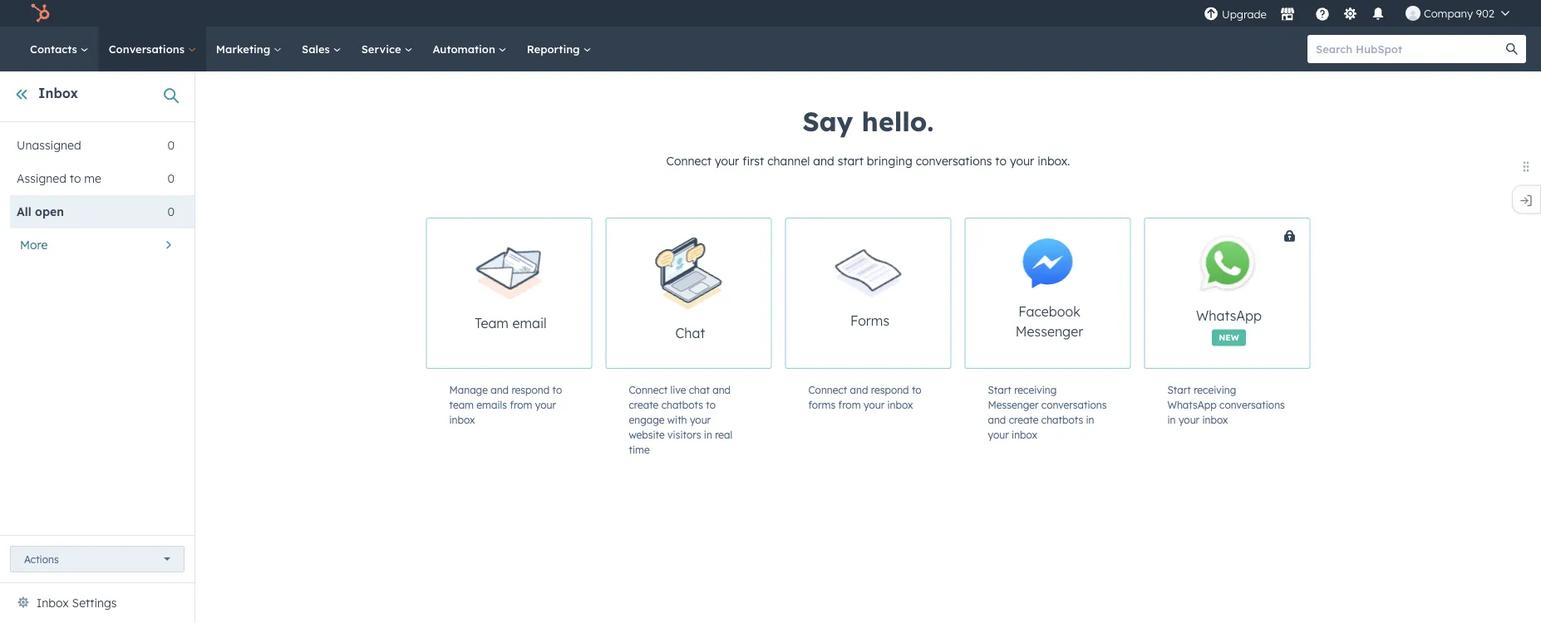 Task type: vqa. For each thing, say whether or not it's contained in the screenshot.
the Chat checkbox
yes



Task type: locate. For each thing, give the bounding box(es) containing it.
0 vertical spatial chatbots
[[662, 399, 704, 411]]

from
[[510, 399, 533, 411], [839, 399, 861, 411]]

2 horizontal spatial in
[[1168, 414, 1176, 426]]

0 horizontal spatial create
[[629, 399, 659, 411]]

to
[[996, 154, 1007, 168], [70, 171, 81, 186], [553, 384, 562, 396], [912, 384, 922, 396], [706, 399, 716, 411]]

1 receiving from the left
[[1015, 384, 1057, 396]]

connect live chat and create chatbots to engage with your website visitors in real time
[[629, 384, 733, 456]]

notifications button
[[1365, 0, 1393, 27]]

search image
[[1507, 43, 1519, 55]]

receiving inside the start receiving messenger conversations and create chatbots in your inbox
[[1015, 384, 1057, 396]]

forms
[[851, 313, 890, 330]]

new
[[1219, 332, 1240, 343]]

chatbots inside connect live chat and create chatbots to engage with your website visitors in real time
[[662, 399, 704, 411]]

Facebook Messenger checkbox
[[965, 218, 1131, 369]]

company 902
[[1425, 6, 1495, 20]]

connect inside connect and respond to forms from your inbox
[[809, 384, 848, 396]]

respond inside connect and respond to forms from your inbox
[[871, 384, 909, 396]]

inbox down contacts link
[[38, 85, 78, 101]]

sales link
[[292, 27, 352, 72]]

help button
[[1309, 0, 1337, 27]]

with
[[668, 414, 687, 426]]

hubspot image
[[30, 3, 50, 23]]

to inside manage and respond to team emails from your inbox
[[553, 384, 562, 396]]

1 horizontal spatial start
[[1168, 384, 1192, 396]]

1 from from the left
[[510, 399, 533, 411]]

your inside connect and respond to forms from your inbox
[[864, 399, 885, 411]]

connect
[[667, 154, 712, 168], [629, 384, 668, 396], [809, 384, 848, 396]]

inbox inside the start receiving messenger conversations and create chatbots in your inbox
[[1012, 429, 1038, 441]]

and
[[814, 154, 835, 168], [491, 384, 509, 396], [713, 384, 731, 396], [850, 384, 869, 396], [988, 414, 1007, 426]]

respond inside manage and respond to team emails from your inbox
[[512, 384, 550, 396]]

2 receiving from the left
[[1194, 384, 1237, 396]]

from right "emails"
[[510, 399, 533, 411]]

1 start from the left
[[988, 384, 1012, 396]]

contacts
[[30, 42, 80, 56]]

in
[[1087, 414, 1095, 426], [1168, 414, 1176, 426], [704, 429, 713, 441]]

your
[[715, 154, 740, 168], [1010, 154, 1035, 168], [535, 399, 556, 411], [864, 399, 885, 411], [690, 414, 711, 426], [1179, 414, 1200, 426], [988, 429, 1009, 441]]

start
[[988, 384, 1012, 396], [1168, 384, 1192, 396]]

1 horizontal spatial receiving
[[1194, 384, 1237, 396]]

inbox inside manage and respond to team emails from your inbox
[[450, 414, 475, 426]]

inbox left settings
[[37, 596, 69, 611]]

start inside the start receiving whatsapp conversations in your inbox
[[1168, 384, 1192, 396]]

marketing
[[216, 42, 274, 56]]

0
[[168, 138, 175, 153], [168, 171, 175, 186], [168, 205, 175, 219]]

from right forms
[[839, 399, 861, 411]]

0 vertical spatial create
[[629, 399, 659, 411]]

902
[[1477, 6, 1495, 20]]

and inside connect live chat and create chatbots to engage with your website visitors in real time
[[713, 384, 731, 396]]

1 vertical spatial messenger
[[988, 399, 1039, 411]]

1 vertical spatial chatbots
[[1042, 414, 1084, 426]]

1 horizontal spatial create
[[1009, 414, 1039, 426]]

connect up engage
[[629, 384, 668, 396]]

1 horizontal spatial respond
[[871, 384, 909, 396]]

1 horizontal spatial conversations
[[1042, 399, 1107, 411]]

respond down forms
[[871, 384, 909, 396]]

service link
[[352, 27, 423, 72]]

messenger
[[1016, 324, 1084, 340], [988, 399, 1039, 411]]

respond right manage
[[512, 384, 550, 396]]

2 0 from the top
[[168, 171, 175, 186]]

0 vertical spatial 0
[[168, 138, 175, 153]]

create
[[629, 399, 659, 411], [1009, 414, 1039, 426]]

receiving inside the start receiving whatsapp conversations in your inbox
[[1194, 384, 1237, 396]]

to inside connect and respond to forms from your inbox
[[912, 384, 922, 396]]

create inside the start receiving messenger conversations and create chatbots in your inbox
[[1009, 414, 1039, 426]]

none checkbox containing whatsapp
[[1145, 218, 1373, 369]]

whatsapp
[[1197, 307, 1262, 324], [1168, 399, 1217, 411]]

2 respond from the left
[[871, 384, 909, 396]]

1 horizontal spatial in
[[1087, 414, 1095, 426]]

0 horizontal spatial from
[[510, 399, 533, 411]]

1 horizontal spatial from
[[839, 399, 861, 411]]

open
[[35, 205, 64, 219]]

team
[[450, 399, 474, 411]]

1 vertical spatial 0
[[168, 171, 175, 186]]

Team email checkbox
[[426, 218, 593, 369]]

menu
[[1202, 0, 1522, 27]]

email
[[513, 315, 547, 331]]

start inside the start receiving messenger conversations and create chatbots in your inbox
[[988, 384, 1012, 396]]

receiving down facebook messenger
[[1015, 384, 1057, 396]]

connect for forms
[[809, 384, 848, 396]]

connect inside connect live chat and create chatbots to engage with your website visitors in real time
[[629, 384, 668, 396]]

1 vertical spatial create
[[1009, 414, 1039, 426]]

1 horizontal spatial chatbots
[[1042, 414, 1084, 426]]

actions
[[24, 553, 59, 566]]

conversations
[[109, 42, 188, 56]]

0 horizontal spatial respond
[[512, 384, 550, 396]]

conversations
[[916, 154, 993, 168], [1042, 399, 1107, 411], [1220, 399, 1286, 411]]

None checkbox
[[1145, 218, 1373, 369]]

me
[[84, 171, 101, 186]]

manage and respond to team emails from your inbox
[[450, 384, 562, 426]]

2 horizontal spatial conversations
[[1220, 399, 1286, 411]]

inbox for inbox settings
[[37, 596, 69, 611]]

settings
[[72, 596, 117, 611]]

inbox
[[888, 399, 914, 411], [450, 414, 475, 426], [1203, 414, 1229, 426], [1012, 429, 1038, 441]]

1 vertical spatial inbox
[[37, 596, 69, 611]]

inbox settings link
[[37, 594, 117, 614]]

hello.
[[862, 105, 934, 138]]

2 vertical spatial 0
[[168, 205, 175, 219]]

0 vertical spatial inbox
[[38, 85, 78, 101]]

whatsapp new
[[1197, 307, 1262, 343]]

1 vertical spatial whatsapp
[[1168, 399, 1217, 411]]

conversations inside the start receiving whatsapp conversations in your inbox
[[1220, 399, 1286, 411]]

conversations inside the start receiving messenger conversations and create chatbots in your inbox
[[1042, 399, 1107, 411]]

from inside manage and respond to team emails from your inbox
[[510, 399, 533, 411]]

chatbots
[[662, 399, 704, 411], [1042, 414, 1084, 426]]

service
[[361, 42, 405, 56]]

all open
[[17, 205, 64, 219]]

marketplaces image
[[1281, 7, 1296, 22]]

1 respond from the left
[[512, 384, 550, 396]]

0 horizontal spatial in
[[704, 429, 713, 441]]

inbox
[[38, 85, 78, 101], [37, 596, 69, 611]]

marketplaces button
[[1271, 0, 1306, 27]]

connect up forms
[[809, 384, 848, 396]]

menu containing company 902
[[1202, 0, 1522, 27]]

reporting link
[[517, 27, 602, 72]]

team email
[[475, 315, 547, 331]]

receiving down new on the right bottom of the page
[[1194, 384, 1237, 396]]

0 vertical spatial messenger
[[1016, 324, 1084, 340]]

0 horizontal spatial start
[[988, 384, 1012, 396]]

2 start from the left
[[1168, 384, 1192, 396]]

respond
[[512, 384, 550, 396], [871, 384, 909, 396]]

2 from from the left
[[839, 399, 861, 411]]

receiving
[[1015, 384, 1057, 396], [1194, 384, 1237, 396]]

your inside connect live chat and create chatbots to engage with your website visitors in real time
[[690, 414, 711, 426]]

0 horizontal spatial chatbots
[[662, 399, 704, 411]]

inbox settings
[[37, 596, 117, 611]]

live
[[671, 384, 686, 396]]

settings image
[[1343, 7, 1358, 22]]

upgrade image
[[1204, 7, 1219, 22]]

Search HubSpot search field
[[1308, 35, 1512, 63]]

inbox inside connect and respond to forms from your inbox
[[888, 399, 914, 411]]

say
[[803, 105, 854, 138]]

whatsapp inside the start receiving whatsapp conversations in your inbox
[[1168, 399, 1217, 411]]

0 vertical spatial whatsapp
[[1197, 307, 1262, 324]]

company 902 button
[[1396, 0, 1520, 27]]

3 0 from the top
[[168, 205, 175, 219]]

0 horizontal spatial receiving
[[1015, 384, 1057, 396]]

connect for chat
[[629, 384, 668, 396]]

forms
[[809, 399, 836, 411]]



Task type: describe. For each thing, give the bounding box(es) containing it.
bringing
[[867, 154, 913, 168]]

automation link
[[423, 27, 517, 72]]

chat
[[689, 384, 710, 396]]

more
[[20, 238, 48, 252]]

conversations for start receiving messenger conversations and create chatbots in your inbox
[[1042, 399, 1107, 411]]

say hello.
[[803, 105, 934, 138]]

hubspot link
[[20, 3, 62, 23]]

facebook
[[1019, 304, 1081, 320]]

receiving for messenger
[[1015, 384, 1057, 396]]

real
[[715, 429, 733, 441]]

upgrade
[[1222, 7, 1267, 21]]

engage
[[629, 414, 665, 426]]

respond for forms
[[871, 384, 909, 396]]

conversations link
[[99, 27, 206, 72]]

connect left first
[[667, 154, 712, 168]]

actions button
[[10, 546, 185, 573]]

start receiving whatsapp conversations in your inbox
[[1168, 384, 1286, 426]]

visitors
[[668, 429, 701, 441]]

manage
[[450, 384, 488, 396]]

Chat checkbox
[[606, 218, 772, 369]]

start for start receiving messenger conversations and create chatbots in your inbox
[[988, 384, 1012, 396]]

your inside the start receiving whatsapp conversations in your inbox
[[1179, 414, 1200, 426]]

assigned to me
[[17, 171, 101, 186]]

inbox inside the start receiving whatsapp conversations in your inbox
[[1203, 414, 1229, 426]]

start receiving messenger conversations and create chatbots in your inbox
[[988, 384, 1107, 441]]

0 for open
[[168, 205, 175, 219]]

help image
[[1316, 7, 1331, 22]]

your inside the start receiving messenger conversations and create chatbots in your inbox
[[988, 429, 1009, 441]]

assigned
[[17, 171, 66, 186]]

website
[[629, 429, 665, 441]]

automation
[[433, 42, 499, 56]]

create inside connect live chat and create chatbots to engage with your website visitors in real time
[[629, 399, 659, 411]]

time
[[629, 444, 650, 456]]

sales
[[302, 42, 333, 56]]

channel
[[768, 154, 810, 168]]

notifications image
[[1371, 7, 1386, 22]]

conversations for start receiving whatsapp conversations in your inbox
[[1220, 399, 1286, 411]]

your inside manage and respond to team emails from your inbox
[[535, 399, 556, 411]]

inbox.
[[1038, 154, 1071, 168]]

and inside connect and respond to forms from your inbox
[[850, 384, 869, 396]]

and inside the start receiving messenger conversations and create chatbots in your inbox
[[988, 414, 1007, 426]]

company
[[1425, 6, 1474, 20]]

and inside manage and respond to team emails from your inbox
[[491, 384, 509, 396]]

respond for team email
[[512, 384, 550, 396]]

connect your first channel and start bringing conversations to your inbox.
[[667, 154, 1071, 168]]

chat
[[676, 325, 706, 341]]

0 for to
[[168, 171, 175, 186]]

emails
[[477, 399, 507, 411]]

0 horizontal spatial conversations
[[916, 154, 993, 168]]

facebook messenger
[[1016, 304, 1084, 340]]

start
[[838, 154, 864, 168]]

mateo roberts image
[[1406, 6, 1421, 21]]

receiving for whatsapp
[[1194, 384, 1237, 396]]

settings link
[[1341, 5, 1361, 22]]

all
[[17, 205, 31, 219]]

reporting
[[527, 42, 583, 56]]

contacts link
[[20, 27, 99, 72]]

connect and respond to forms from your inbox
[[809, 384, 922, 411]]

in inside the start receiving whatsapp conversations in your inbox
[[1168, 414, 1176, 426]]

search button
[[1499, 35, 1527, 63]]

inbox for inbox
[[38, 85, 78, 101]]

marketing link
[[206, 27, 292, 72]]

from inside connect and respond to forms from your inbox
[[839, 399, 861, 411]]

in inside the start receiving messenger conversations and create chatbots in your inbox
[[1087, 414, 1095, 426]]

to inside connect live chat and create chatbots to engage with your website visitors in real time
[[706, 399, 716, 411]]

in inside connect live chat and create chatbots to engage with your website visitors in real time
[[704, 429, 713, 441]]

1 0 from the top
[[168, 138, 175, 153]]

team
[[475, 315, 509, 331]]

chatbots inside the start receiving messenger conversations and create chatbots in your inbox
[[1042, 414, 1084, 426]]

first
[[743, 154, 764, 168]]

Forms checkbox
[[785, 218, 952, 369]]

messenger inside option
[[1016, 324, 1084, 340]]

unassigned
[[17, 138, 81, 153]]

messenger inside the start receiving messenger conversations and create chatbots in your inbox
[[988, 399, 1039, 411]]

start for start receiving whatsapp conversations in your inbox
[[1168, 384, 1192, 396]]



